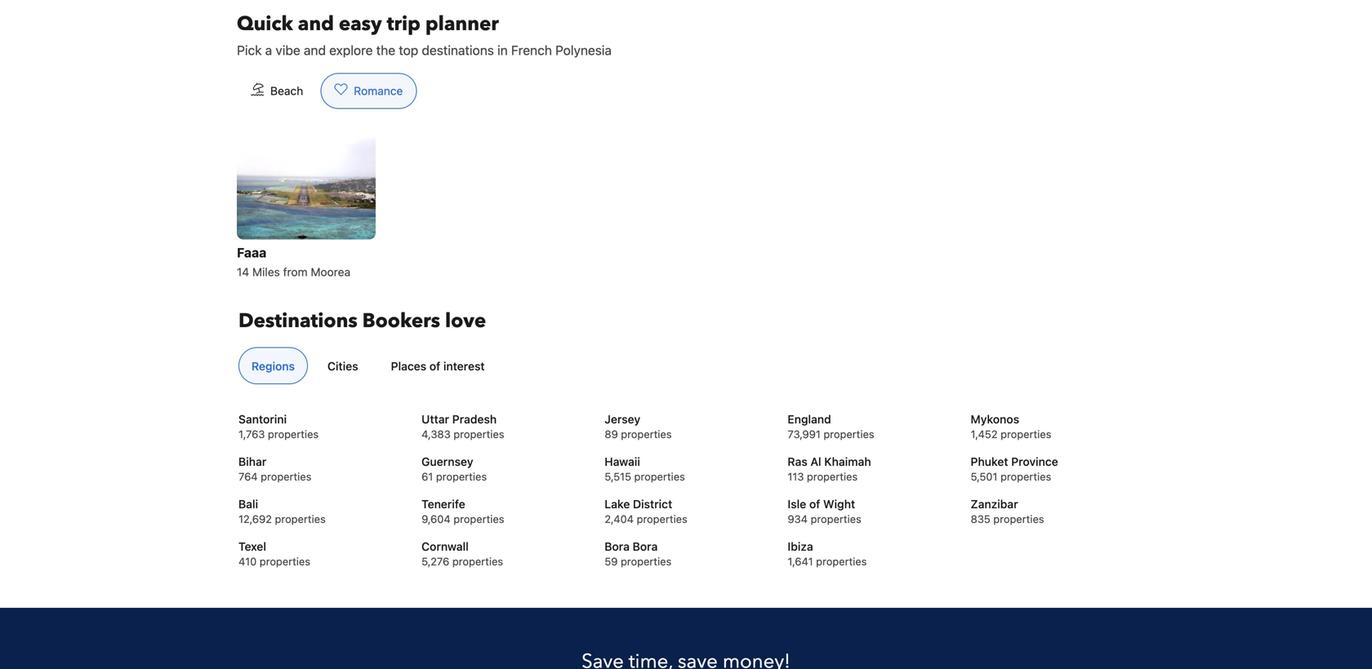 Task type: vqa. For each thing, say whether or not it's contained in the screenshot.


Task type: locate. For each thing, give the bounding box(es) containing it.
properties up bali 12,692 properties
[[261, 471, 312, 483]]

khaimah
[[825, 455, 871, 469]]

tab list up the jersey link
[[232, 348, 1134, 386]]

properties up the district
[[635, 471, 685, 483]]

bora
[[605, 540, 630, 554], [633, 540, 658, 554]]

jersey 89 properties
[[605, 413, 672, 441]]

regions
[[252, 360, 295, 373]]

bora down lake district 2,404 properties
[[633, 540, 658, 554]]

mykonos link
[[971, 412, 1134, 428]]

1,641
[[788, 556, 813, 568]]

uttar
[[422, 413, 449, 426]]

of for wight
[[810, 498, 821, 511]]

tab list down 'explore'
[[224, 73, 430, 110]]

hawaii link
[[605, 454, 768, 471]]

0 vertical spatial of
[[430, 360, 441, 373]]

isle of wight link
[[788, 497, 951, 513]]

of for interest
[[430, 360, 441, 373]]

1 bora from the left
[[605, 540, 630, 554]]

tab list containing beach
[[224, 73, 430, 110]]

province
[[1012, 455, 1059, 469]]

beach button
[[237, 73, 317, 109]]

and up vibe
[[298, 11, 334, 38]]

0 horizontal spatial of
[[430, 360, 441, 373]]

properties inside "uttar pradesh 4,383 properties"
[[454, 429, 505, 441]]

bihar 764 properties
[[239, 455, 312, 483]]

properties down wight
[[811, 513, 862, 526]]

england link
[[788, 412, 951, 428]]

1 horizontal spatial bora
[[633, 540, 658, 554]]

1 vertical spatial of
[[810, 498, 821, 511]]

of
[[430, 360, 441, 373], [810, 498, 821, 511]]

properties inside bora bora 59 properties
[[621, 556, 672, 568]]

ibiza link
[[788, 539, 951, 556]]

of right isle
[[810, 498, 821, 511]]

835
[[971, 513, 991, 526]]

zanzibar 835 properties
[[971, 498, 1045, 526]]

santorini
[[239, 413, 287, 426]]

properties down ibiza 'link'
[[816, 556, 867, 568]]

cities button
[[315, 348, 371, 385]]

0 horizontal spatial bora
[[605, 540, 630, 554]]

properties down england link
[[824, 429, 875, 441]]

cornwall link
[[422, 539, 585, 556]]

properties down khaimah in the bottom of the page
[[807, 471, 858, 483]]

of right places
[[430, 360, 441, 373]]

5,501
[[971, 471, 998, 483]]

a
[[265, 43, 272, 58]]

properties inside tenerife 9,604 properties
[[454, 513, 505, 526]]

properties down santorini link
[[268, 429, 319, 441]]

59
[[605, 556, 618, 568]]

properties down pradesh
[[454, 429, 505, 441]]

of inside isle of wight 934 properties
[[810, 498, 821, 511]]

1 horizontal spatial of
[[810, 498, 821, 511]]

properties down the district
[[637, 513, 688, 526]]

properties down cornwall link
[[453, 556, 503, 568]]

lake
[[605, 498, 630, 511]]

properties down guernsey
[[436, 471, 487, 483]]

properties up the province
[[1001, 429, 1052, 441]]

properties inside hawaii 5,515 properties
[[635, 471, 685, 483]]

0 vertical spatial tab list
[[224, 73, 430, 110]]

properties inside texel 410 properties
[[260, 556, 311, 568]]

4,383
[[422, 429, 451, 441]]

jersey link
[[605, 412, 768, 428]]

properties down texel at bottom
[[260, 556, 311, 568]]

properties inside the jersey 89 properties
[[621, 429, 672, 441]]

bora up 59
[[605, 540, 630, 554]]

uttar pradesh link
[[422, 412, 585, 428]]

properties inside santorini 1,763 properties
[[268, 429, 319, 441]]

5,515
[[605, 471, 632, 483]]

764
[[239, 471, 258, 483]]

phuket province link
[[971, 454, 1134, 471]]

tenerife 9,604 properties
[[422, 498, 505, 526]]

bali
[[239, 498, 258, 511]]

properties down the province
[[1001, 471, 1052, 483]]

properties inside bali 12,692 properties
[[275, 513, 326, 526]]

1,452
[[971, 429, 998, 441]]

explore
[[329, 43, 373, 58]]

mykonos 1,452 properties
[[971, 413, 1052, 441]]

bihar link
[[239, 454, 402, 471]]

2,404
[[605, 513, 634, 526]]

of inside button
[[430, 360, 441, 373]]

properties down the zanzibar
[[994, 513, 1045, 526]]

properties right 59
[[621, 556, 672, 568]]

cities
[[328, 360, 358, 373]]

properties down jersey
[[621, 429, 672, 441]]

properties down tenerife link
[[454, 513, 505, 526]]

interest
[[444, 360, 485, 373]]

guernsey 61 properties
[[422, 455, 487, 483]]

properties down bali link
[[275, 513, 326, 526]]

properties
[[268, 429, 319, 441], [454, 429, 505, 441], [621, 429, 672, 441], [824, 429, 875, 441], [1001, 429, 1052, 441], [261, 471, 312, 483], [436, 471, 487, 483], [635, 471, 685, 483], [807, 471, 858, 483], [1001, 471, 1052, 483], [275, 513, 326, 526], [454, 513, 505, 526], [637, 513, 688, 526], [811, 513, 862, 526], [994, 513, 1045, 526], [260, 556, 311, 568], [453, 556, 503, 568], [621, 556, 672, 568], [816, 556, 867, 568]]

miles
[[252, 266, 280, 279]]

and right vibe
[[304, 43, 326, 58]]

5,276
[[422, 556, 450, 568]]

1 vertical spatial tab list
[[232, 348, 1134, 386]]

and
[[298, 11, 334, 38], [304, 43, 326, 58]]

bora bora 59 properties
[[605, 540, 672, 568]]

pick
[[237, 43, 262, 58]]

hawaii 5,515 properties
[[605, 455, 685, 483]]

tab list containing regions
[[232, 348, 1134, 386]]

tab list
[[224, 73, 430, 110], [232, 348, 1134, 386]]

cornwall
[[422, 540, 469, 554]]

2 bora from the left
[[633, 540, 658, 554]]

ras al khaimah 113 properties
[[788, 455, 871, 483]]

in
[[498, 43, 508, 58]]

jersey
[[605, 413, 641, 426]]

uttar pradesh 4,383 properties
[[422, 413, 505, 441]]

top
[[399, 43, 419, 58]]

district
[[633, 498, 673, 511]]



Task type: describe. For each thing, give the bounding box(es) containing it.
love
[[445, 308, 486, 335]]

england
[[788, 413, 832, 426]]

planner
[[426, 11, 499, 38]]

lake district link
[[605, 497, 768, 513]]

bookers
[[363, 308, 440, 335]]

england 73,991 properties
[[788, 413, 875, 441]]

properties inside lake district 2,404 properties
[[637, 513, 688, 526]]

ras al khaimah link
[[788, 454, 951, 471]]

destinations
[[239, 308, 358, 335]]

cornwall 5,276 properties
[[422, 540, 503, 568]]

ibiza 1,641 properties
[[788, 540, 867, 568]]

romance button
[[320, 73, 417, 109]]

73,991
[[788, 429, 821, 441]]

texel
[[239, 540, 266, 554]]

properties inside zanzibar 835 properties
[[994, 513, 1045, 526]]

properties inside guernsey 61 properties
[[436, 471, 487, 483]]

properties inside mykonos 1,452 properties
[[1001, 429, 1052, 441]]

ras
[[788, 455, 808, 469]]

wight
[[824, 498, 856, 511]]

texel link
[[239, 539, 402, 556]]

destinations
[[422, 43, 494, 58]]

bali link
[[239, 497, 402, 513]]

zanzibar
[[971, 498, 1019, 511]]

ibiza
[[788, 540, 814, 554]]

934
[[788, 513, 808, 526]]

places of interest button
[[378, 348, 498, 385]]

9,604
[[422, 513, 451, 526]]

the
[[376, 43, 396, 58]]

santorini 1,763 properties
[[239, 413, 319, 441]]

bali 12,692 properties
[[239, 498, 326, 526]]

89
[[605, 429, 618, 441]]

faaa 14 miles from moorea
[[237, 245, 351, 279]]

texel 410 properties
[[239, 540, 311, 568]]

tenerife link
[[422, 497, 585, 513]]

places of interest
[[391, 360, 485, 373]]

properties inside england 73,991 properties
[[824, 429, 875, 441]]

properties inside 'phuket province 5,501 properties'
[[1001, 471, 1052, 483]]

phuket province 5,501 properties
[[971, 455, 1059, 483]]

14
[[237, 266, 249, 279]]

lake district 2,404 properties
[[605, 498, 688, 526]]

faaa
[[237, 245, 267, 261]]

trip
[[387, 11, 421, 38]]

pradesh
[[452, 413, 497, 426]]

hawaii
[[605, 455, 640, 469]]

410
[[239, 556, 257, 568]]

properties inside bihar 764 properties
[[261, 471, 312, 483]]

places
[[391, 360, 427, 373]]

tenerife
[[422, 498, 466, 511]]

bihar
[[239, 455, 267, 469]]

vibe
[[276, 43, 300, 58]]

destinations bookers love
[[239, 308, 486, 335]]

isle
[[788, 498, 807, 511]]

mykonos
[[971, 413, 1020, 426]]

bora bora link
[[605, 539, 768, 556]]

properties inside cornwall 5,276 properties
[[453, 556, 503, 568]]

beach
[[270, 84, 303, 98]]

quick and easy trip planner pick a vibe and explore the top destinations in french polynesia
[[237, 11, 612, 58]]

0 vertical spatial and
[[298, 11, 334, 38]]

polynesia
[[556, 43, 612, 58]]

properties inside ibiza 1,641 properties
[[816, 556, 867, 568]]

61
[[422, 471, 433, 483]]

12,692
[[239, 513, 272, 526]]

1,763
[[239, 429, 265, 441]]

guernsey link
[[422, 454, 585, 471]]

santorini link
[[239, 412, 402, 428]]

moorea
[[311, 266, 351, 279]]

quick
[[237, 11, 293, 38]]

phuket
[[971, 455, 1009, 469]]

regions button
[[239, 348, 308, 385]]

romance
[[354, 84, 403, 98]]

al
[[811, 455, 822, 469]]

properties inside 'ras al khaimah 113 properties'
[[807, 471, 858, 483]]

1 vertical spatial and
[[304, 43, 326, 58]]

properties inside isle of wight 934 properties
[[811, 513, 862, 526]]

isle of wight 934 properties
[[788, 498, 862, 526]]

french
[[511, 43, 552, 58]]

guernsey
[[422, 455, 474, 469]]



